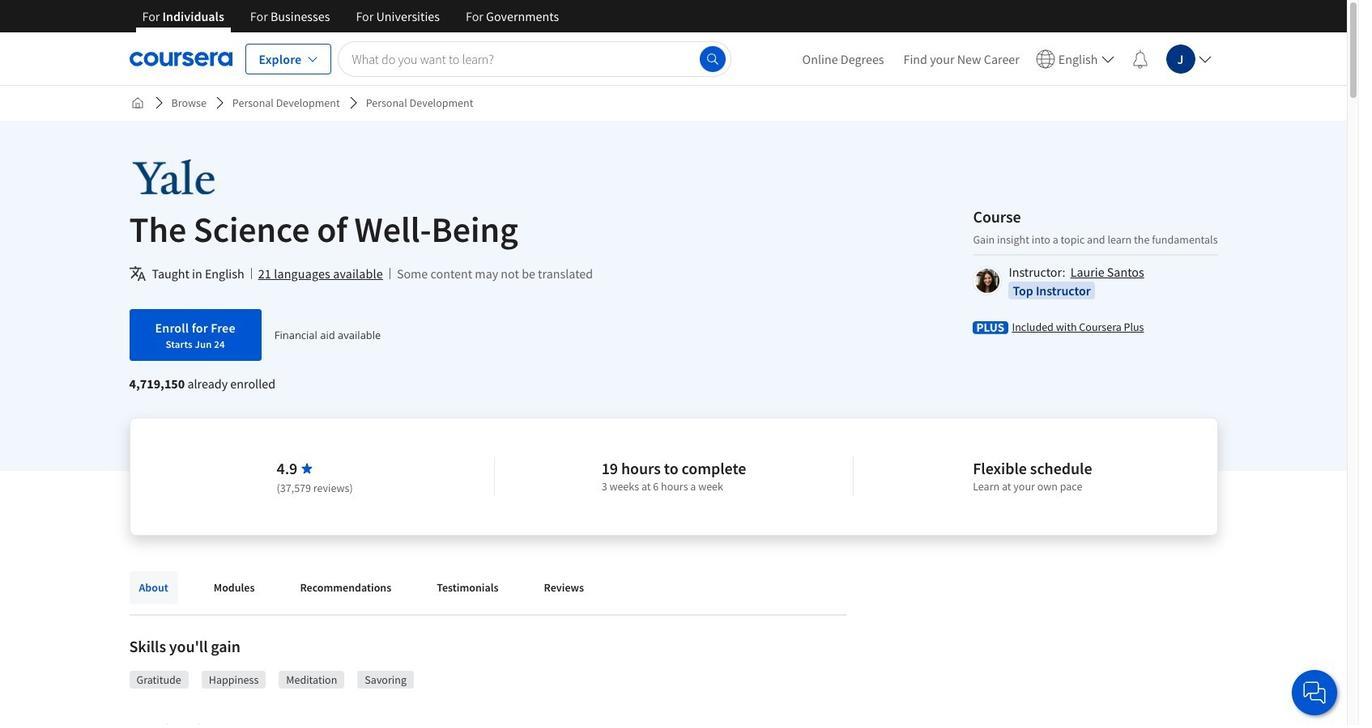 Task type: vqa. For each thing, say whether or not it's contained in the screenshot.
What We Offer link
no



Task type: locate. For each thing, give the bounding box(es) containing it.
None search field
[[338, 41, 731, 77]]

home image
[[131, 96, 144, 109]]

coursera plus image
[[973, 321, 1009, 334]]

banner navigation
[[129, 0, 572, 45]]

menu
[[793, 32, 1218, 85]]

laurie santos image
[[976, 269, 1000, 293]]



Task type: describe. For each thing, give the bounding box(es) containing it.
yale university image
[[129, 160, 282, 196]]

coursera image
[[129, 46, 232, 72]]

What do you want to learn? text field
[[338, 41, 731, 77]]



